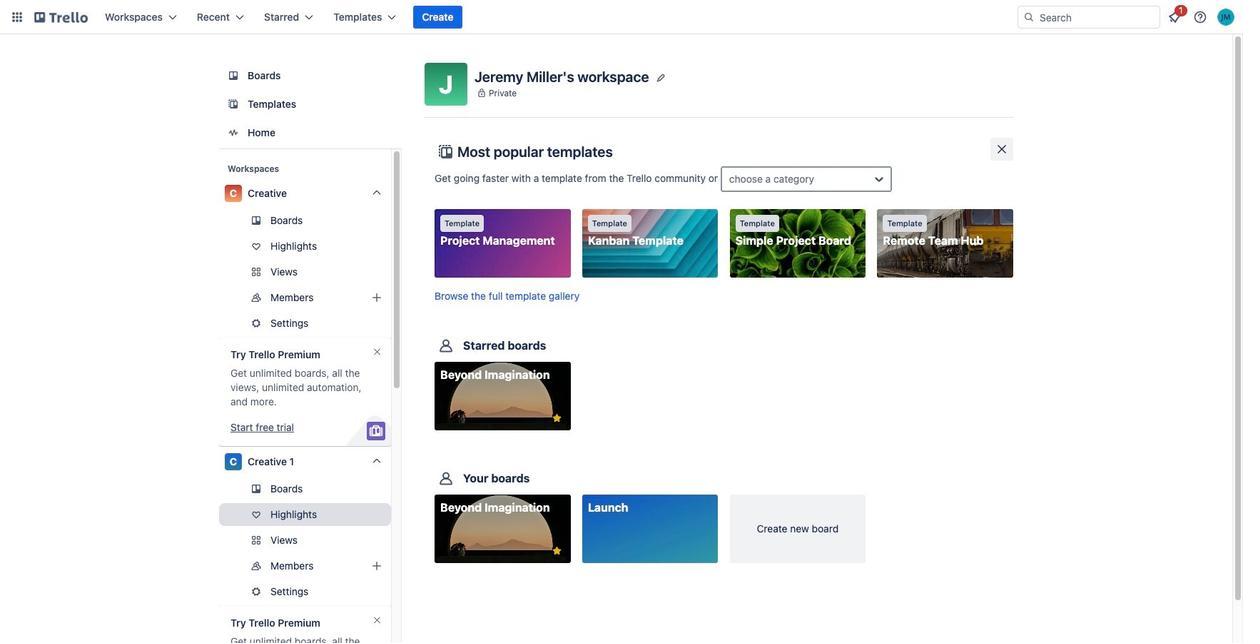 Task type: describe. For each thing, give the bounding box(es) containing it.
board image
[[225, 67, 242, 84]]

search image
[[1024, 11, 1035, 23]]

add image
[[368, 289, 386, 306]]

jeremy miller (jeremymiller198) image
[[1218, 9, 1235, 26]]

add image
[[368, 558, 386, 575]]

template board image
[[225, 96, 242, 113]]

1 notification image
[[1167, 9, 1184, 26]]



Task type: vqa. For each thing, say whether or not it's contained in the screenshot.
PRINT
no



Task type: locate. For each thing, give the bounding box(es) containing it.
click to unstar this board. it will be removed from your starred list. image
[[551, 545, 564, 558]]

open information menu image
[[1194, 10, 1208, 24]]

forward image
[[388, 532, 406, 549], [388, 583, 406, 600]]

primary element
[[0, 0, 1244, 34]]

forward image down forward image
[[388, 583, 406, 600]]

back to home image
[[34, 6, 88, 29]]

0 vertical spatial forward image
[[388, 532, 406, 549]]

forward image up forward image
[[388, 532, 406, 549]]

forward image
[[388, 558, 406, 575]]

1 vertical spatial forward image
[[388, 583, 406, 600]]

1 forward image from the top
[[388, 532, 406, 549]]

click to unstar this board. it will be removed from your starred list. image
[[551, 412, 564, 425]]

2 forward image from the top
[[388, 583, 406, 600]]

Search field
[[1035, 7, 1160, 27]]

home image
[[225, 124, 242, 141]]



